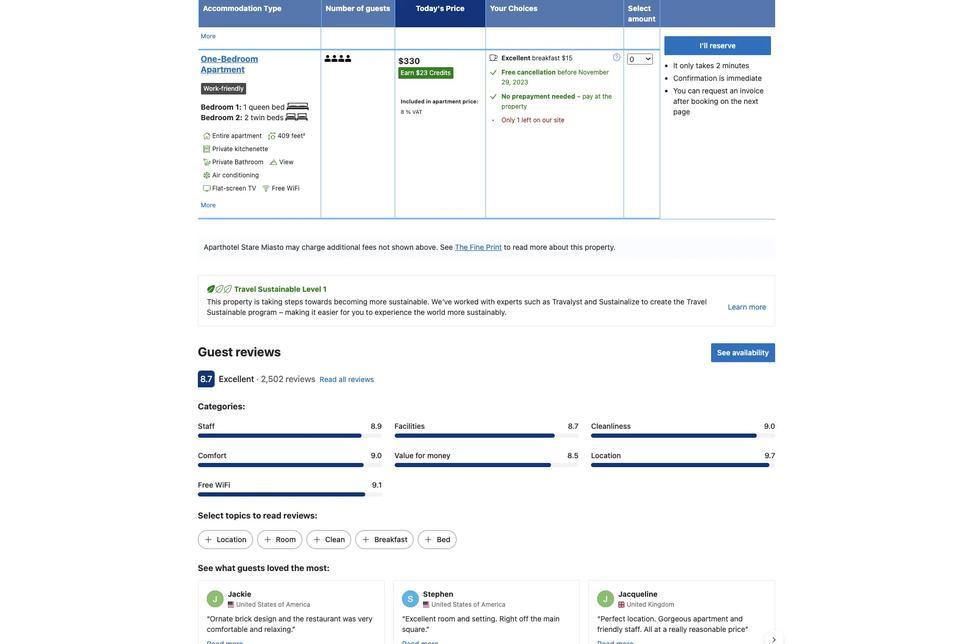 Task type: describe. For each thing, give the bounding box(es) containing it.
9.1
[[372, 480, 382, 489]]

1 queen bed
[[243, 102, 287, 111]]

sustainable.
[[389, 297, 430, 306]]

0 vertical spatial sustainable
[[258, 285, 301, 294]]

excellent · 2,502 reviews
[[219, 374, 316, 384]]

0 vertical spatial free wifi
[[275, 15, 302, 23]]

$15
[[562, 54, 573, 62]]

before november 29, 2023
[[502, 68, 609, 86]]

the
[[455, 243, 468, 252]]

aparthotel
[[204, 243, 239, 252]]

the right create
[[674, 297, 685, 306]]

excellent for excellent breakfast $15
[[502, 54, 531, 62]]

room
[[438, 614, 455, 623]]

you
[[673, 86, 686, 95]]

becoming
[[334, 297, 368, 306]]

united states of america for and
[[432, 600, 506, 608]]

before
[[558, 68, 577, 76]]

sustainalize
[[599, 297, 640, 306]]

1 vertical spatial wifi
[[287, 184, 300, 192]]

guest reviews
[[198, 344, 281, 359]]

0 horizontal spatial read
[[263, 511, 282, 520]]

cleanliness
[[591, 422, 631, 431]]

may
[[286, 243, 300, 252]]

select for select amount
[[628, 4, 651, 13]]

free down comfort
[[198, 480, 213, 489]]

off
[[519, 614, 529, 623]]

property inside this property is taking steps towards becoming more sustainable. we've worked with experts such as travalyst and sustainalize to create the travel sustainable program – making it easier for you to experience the world more sustainably.
[[223, 297, 252, 306]]

2 flat-screen tv from the top
[[212, 184, 256, 192]]

and down the design
[[250, 625, 262, 634]]

the right loved
[[291, 563, 304, 573]]

location.
[[628, 614, 656, 623]]

private for private kitchenette
[[212, 145, 233, 153]]

one-bedroom apartment
[[201, 54, 258, 74]]

coffee
[[212, 15, 232, 23]]

learn more button
[[728, 302, 767, 312]]

world
[[427, 308, 446, 317]]

of for stephen
[[474, 600, 480, 608]]

your choices
[[490, 4, 538, 13]]

rated excellent element
[[219, 374, 254, 384]]

queen
[[249, 102, 270, 111]]

it only takes 2 minutes confirmation is immediate you can request an invoice after booking on the next page
[[673, 61, 764, 116]]

prepayment
[[512, 92, 550, 100]]

travel inside this property is taking steps towards becoming more sustainable. we've worked with experts such as travalyst and sustainalize to create the travel sustainable program – making it easier for you to experience the world more sustainably.
[[687, 297, 707, 306]]

united states of america image
[[228, 601, 234, 608]]

credits
[[430, 69, 451, 76]]

apartment inside " perfect location. gorgeous apartment and friendly staff. all at a really reasonable price "
[[693, 614, 728, 623]]

categories:
[[198, 402, 245, 411]]

0 vertical spatial travel
[[234, 285, 256, 294]]

bed
[[272, 102, 285, 111]]

" for design
[[292, 625, 295, 634]]

is inside this property is taking steps towards becoming more sustainable. we've worked with experts such as travalyst and sustainalize to create the travel sustainable program – making it easier for you to experience the world more sustainably.
[[254, 297, 260, 306]]

apartment
[[201, 65, 245, 74]]

shown
[[392, 243, 414, 252]]

america for right
[[481, 600, 506, 608]]

and inside " excellent room and setting.  right off the main square.
[[457, 614, 470, 623]]

see for see what guests loved the most:
[[198, 563, 213, 573]]

at inside " perfect location. gorgeous apartment and friendly staff. all at a really reasonable price "
[[655, 625, 661, 634]]

the inside " excellent room and setting.  right off the main square.
[[531, 614, 542, 623]]

1 vertical spatial free wifi
[[272, 184, 300, 192]]

9.0 for comfort
[[371, 451, 382, 460]]

private for private bathroom
[[212, 158, 233, 166]]

friendly inside " perfect location. gorgeous apartment and friendly staff. all at a really reasonable price "
[[597, 625, 623, 634]]

2 vertical spatial 1
[[323, 285, 327, 294]]

and inside this property is taking steps towards becoming more sustainable. we've worked with experts such as travalyst and sustainalize to create the travel sustainable program – making it easier for you to experience the world more sustainably.
[[585, 297, 597, 306]]

more link for flat-screen tv
[[201, 31, 216, 41]]

america for the
[[286, 600, 310, 608]]

number
[[326, 4, 355, 13]]

travalyst
[[552, 297, 583, 306]]

2 tv from the top
[[248, 184, 256, 192]]

to right the print
[[504, 243, 511, 252]]

only 1 left on our site
[[502, 116, 565, 124]]

409
[[278, 132, 290, 140]]

we've
[[432, 297, 452, 306]]

room
[[276, 535, 296, 544]]

select amount
[[628, 4, 656, 23]]

entire apartment
[[212, 132, 262, 140]]

included in apartment price: 8 % vat
[[401, 98, 479, 115]]

page
[[673, 107, 690, 116]]

and inside " perfect location. gorgeous apartment and friendly staff. all at a really reasonable price "
[[730, 614, 743, 623]]

for inside this property is taking steps towards becoming more sustainable. we've worked with experts such as travalyst and sustainalize to create the travel sustainable program – making it easier for you to experience the world more sustainably.
[[340, 308, 350, 317]]

choices
[[509, 4, 538, 13]]

price
[[446, 4, 465, 13]]

read all reviews
[[320, 375, 374, 384]]

create
[[650, 297, 672, 306]]

at inside – pay at the property
[[595, 92, 601, 100]]

more up "experience"
[[370, 297, 387, 306]]

0 vertical spatial wifi
[[290, 15, 302, 23]]

1 horizontal spatial reviews
[[286, 374, 316, 384]]

learn
[[728, 302, 747, 311]]

2 flat- from the top
[[212, 184, 226, 192]]

jacqueline
[[618, 589, 658, 598]]

what
[[215, 563, 235, 573]]

select topics to read reviews:
[[198, 511, 318, 520]]

is inside it only takes 2 minutes confirmation is immediate you can request an invoice after booking on the next page
[[719, 74, 725, 82]]

included
[[401, 98, 425, 104]]

united kingdom image
[[618, 601, 625, 608]]

free down view
[[272, 184, 285, 192]]

to left create
[[642, 297, 648, 306]]

1 horizontal spatial of
[[357, 4, 364, 13]]

charge
[[302, 243, 325, 252]]

comfort 9.0 meter
[[198, 463, 382, 467]]

minutes
[[723, 61, 750, 70]]

ornate
[[210, 614, 233, 623]]

work-friendly
[[203, 84, 244, 92]]

experts
[[497, 297, 522, 306]]

a
[[663, 625, 667, 634]]

it
[[673, 61, 678, 70]]

stare
[[241, 243, 259, 252]]

" for ornate
[[207, 614, 210, 623]]

more details on meals and payment options image
[[613, 54, 620, 61]]

states for design
[[258, 600, 277, 608]]

guests for what
[[237, 563, 265, 573]]

not
[[379, 243, 390, 252]]

location 9.7 meter
[[591, 463, 775, 467]]

see availability button
[[711, 343, 775, 362]]

booking
[[691, 97, 719, 106]]

machine
[[234, 15, 259, 23]]

sustainable inside this property is taking steps towards becoming more sustainable. we've worked with experts such as travalyst and sustainalize to create the travel sustainable program – making it easier for you to experience the world more sustainably.
[[207, 308, 246, 317]]

0 vertical spatial 1
[[243, 102, 247, 111]]

the inside it only takes 2 minutes confirmation is immediate you can request an invoice after booking on the next page
[[731, 97, 742, 106]]

guests for of
[[366, 4, 390, 13]]

staff 8.9 meter
[[198, 434, 382, 438]]

our
[[542, 116, 552, 124]]

level
[[302, 285, 321, 294]]

guest reviews element
[[198, 343, 707, 360]]

travel sustainable level 1
[[234, 285, 327, 294]]

2 horizontal spatial reviews
[[348, 375, 374, 384]]

1 flat- from the top
[[212, 2, 226, 10]]

0 horizontal spatial location
[[217, 535, 247, 544]]

conditioning
[[222, 171, 259, 179]]

the fine print link
[[455, 243, 502, 252]]

" for perfect
[[597, 614, 601, 623]]

9.0 for cleanliness
[[764, 422, 775, 431]]

private bathroom
[[212, 158, 264, 166]]

miasto
[[261, 243, 284, 252]]

review categories element
[[198, 400, 245, 413]]

immediate
[[727, 74, 762, 82]]

0 horizontal spatial friendly
[[221, 84, 244, 92]]

brick
[[235, 614, 252, 623]]

you
[[352, 308, 364, 317]]

1 screen from the top
[[226, 2, 246, 10]]

i'll reserve button
[[665, 36, 771, 55]]

this property is taking steps towards becoming more sustainable. we've worked with experts such as travalyst and sustainalize to create the travel sustainable program – making it easier for you to experience the world more sustainably.
[[207, 297, 707, 317]]

work-
[[203, 84, 221, 92]]

1 occupancy image from the left
[[325, 55, 331, 62]]

2 vertical spatial wifi
[[215, 480, 230, 489]]



Task type: locate. For each thing, give the bounding box(es) containing it.
0 vertical spatial screen
[[226, 2, 246, 10]]

1 vertical spatial on
[[533, 116, 541, 124]]

0 vertical spatial location
[[591, 451, 621, 460]]

wifi down comfort
[[215, 480, 230, 489]]

1 private from the top
[[212, 145, 233, 153]]

free down type on the left top of the page
[[275, 15, 288, 23]]

towards
[[305, 297, 332, 306]]

4 occupancy image from the left
[[345, 55, 352, 62]]

guest
[[198, 344, 233, 359]]

see left the
[[440, 243, 453, 252]]

reviews inside guest reviews element
[[236, 344, 281, 359]]

1 " from the left
[[292, 625, 295, 634]]

more down worked
[[448, 308, 465, 317]]

1 vertical spatial is
[[254, 297, 260, 306]]

8.7 down guest
[[200, 374, 212, 384]]

more link down air
[[201, 200, 216, 211]]

sustainably.
[[467, 308, 507, 317]]

today's price
[[416, 4, 465, 13]]

flat-
[[212, 2, 226, 10], [212, 184, 226, 192]]

0 horizontal spatial excellent
[[219, 374, 254, 384]]

screen up the coffee machine
[[226, 2, 246, 10]]

0 vertical spatial on
[[721, 97, 729, 106]]

free wifi down type on the left top of the page
[[275, 15, 302, 23]]

confirmation
[[673, 74, 717, 82]]

3 occupancy image from the left
[[338, 55, 345, 62]]

2 more from the top
[[201, 201, 216, 209]]

more down coffee
[[201, 32, 216, 40]]

– inside – pay at the property
[[577, 92, 581, 100]]

3 " from the left
[[745, 625, 749, 634]]

location down topics
[[217, 535, 247, 544]]

1 horizontal spatial united states of america
[[432, 600, 506, 608]]

united down stephen
[[432, 600, 451, 608]]

0 horizontal spatial 9.0
[[371, 451, 382, 460]]

2 vertical spatial see
[[198, 563, 213, 573]]

all
[[644, 625, 653, 634]]

0 vertical spatial flat-screen tv
[[212, 2, 256, 10]]

1 vertical spatial flat-screen tv
[[212, 184, 256, 192]]

" inside " perfect location. gorgeous apartment and friendly staff. all at a really reasonable price "
[[745, 625, 749, 634]]

0 vertical spatial see
[[440, 243, 453, 252]]

next
[[744, 97, 759, 106]]

more link down coffee
[[201, 31, 216, 41]]

1 horizontal spatial read
[[513, 243, 528, 252]]

more down air
[[201, 201, 216, 209]]

invoice
[[740, 86, 764, 95]]

1 vertical spatial select
[[198, 511, 224, 520]]

excellent inside " excellent room and setting.  right off the main square.
[[405, 614, 436, 623]]

0 horizontal spatial "
[[292, 625, 295, 634]]

can
[[688, 86, 700, 95]]

•
[[492, 116, 495, 124]]

free wifi down view
[[272, 184, 300, 192]]

cleanliness 9.0 meter
[[591, 434, 775, 438]]

select inside select amount
[[628, 4, 651, 13]]

and up relaxing.
[[279, 614, 291, 623]]

sustainable up taking
[[258, 285, 301, 294]]

" inside " perfect location. gorgeous apartment and friendly staff. all at a really reasonable price "
[[597, 614, 601, 623]]

2 horizontal spatial "
[[745, 625, 749, 634]]

property down no
[[502, 102, 527, 110]]

free wifi down comfort
[[198, 480, 230, 489]]

2 " from the left
[[426, 625, 430, 634]]

·
[[256, 374, 259, 384]]

0 vertical spatial tv
[[248, 2, 256, 10]]

united
[[236, 600, 256, 608], [432, 600, 451, 608], [627, 600, 646, 608]]

see left availability
[[717, 348, 731, 357]]

1 horizontal spatial "
[[426, 625, 430, 634]]

0 vertical spatial friendly
[[221, 84, 244, 92]]

0 horizontal spatial "
[[207, 614, 210, 623]]

screen down "air conditioning"
[[226, 184, 246, 192]]

1 more link from the top
[[201, 31, 216, 41]]

0 vertical spatial more
[[201, 32, 216, 40]]

1 vertical spatial sustainable
[[207, 308, 246, 317]]

gorgeous
[[658, 614, 692, 623]]

1 vertical spatial property
[[223, 297, 252, 306]]

0 horizontal spatial –
[[279, 308, 283, 317]]

friendly down perfect
[[597, 625, 623, 634]]

of right 'number'
[[357, 4, 364, 13]]

0 horizontal spatial sustainable
[[207, 308, 246, 317]]

the right off at bottom right
[[531, 614, 542, 623]]

0 vertical spatial at
[[595, 92, 601, 100]]

united down the jackie on the left of the page
[[236, 600, 256, 608]]

reviews left 'read'
[[286, 374, 316, 384]]

2 america from the left
[[481, 600, 506, 608]]

excellent left ·
[[219, 374, 254, 384]]

availability
[[733, 348, 769, 357]]

breakfast
[[374, 535, 408, 544]]

29,
[[502, 78, 511, 86]]

1 horizontal spatial friendly
[[597, 625, 623, 634]]

private
[[212, 145, 233, 153], [212, 158, 233, 166]]

1 vertical spatial at
[[655, 625, 661, 634]]

– inside this property is taking steps towards becoming more sustainable. we've worked with experts such as travalyst and sustainalize to create the travel sustainable program – making it easier for you to experience the world more sustainably.
[[279, 308, 283, 317]]

apartment up kitchenette
[[231, 132, 262, 140]]

$23
[[416, 69, 428, 76]]

1 right level
[[323, 285, 327, 294]]

for down becoming
[[340, 308, 350, 317]]

free up 29, on the top of page
[[502, 68, 516, 76]]

united for room
[[432, 600, 451, 608]]

number of guests
[[326, 4, 390, 13]]

united kingdom
[[627, 600, 675, 608]]

united for brick
[[236, 600, 256, 608]]

only
[[680, 61, 694, 70]]

select for select topics to read reviews:
[[198, 511, 224, 520]]

0 horizontal spatial travel
[[234, 285, 256, 294]]

is up program
[[254, 297, 260, 306]]

read down free wifi 9.1 'meter'
[[263, 511, 282, 520]]

flat-screen tv down "air conditioning"
[[212, 184, 256, 192]]

–
[[577, 92, 581, 100], [279, 308, 283, 317]]

$330 earn $23 credits
[[398, 56, 451, 76]]

most:
[[306, 563, 330, 573]]

0 horizontal spatial 8.7
[[200, 374, 212, 384]]

2 united states of america from the left
[[432, 600, 506, 608]]

bed
[[437, 535, 451, 544]]

property
[[502, 102, 527, 110], [223, 297, 252, 306]]

and
[[585, 297, 597, 306], [279, 614, 291, 623], [457, 614, 470, 623], [730, 614, 743, 623], [250, 625, 262, 634]]

select up amount in the top of the page
[[628, 4, 651, 13]]

0 vertical spatial 2
[[716, 61, 721, 70]]

united for location.
[[627, 600, 646, 608]]

1 horizontal spatial property
[[502, 102, 527, 110]]

2,502
[[261, 374, 284, 384]]

value for money 8.5 meter
[[395, 463, 579, 467]]

about
[[549, 243, 569, 252]]

the left restaurant at the bottom left of the page
[[293, 614, 304, 623]]

more link
[[201, 31, 216, 41], [201, 200, 216, 211]]

loved
[[267, 563, 289, 573]]

9.0 up 9.7
[[764, 422, 775, 431]]

bedroom
[[221, 54, 258, 63]]

1 vertical spatial –
[[279, 308, 283, 317]]

0 horizontal spatial reviews
[[236, 344, 281, 359]]

3 " from the left
[[597, 614, 601, 623]]

on inside it only takes 2 minutes confirmation is immediate you can request an invoice after booking on the next page
[[721, 97, 729, 106]]

0 horizontal spatial 1
[[243, 102, 247, 111]]

1 horizontal spatial location
[[591, 451, 621, 460]]

2 horizontal spatial apartment
[[693, 614, 728, 623]]

as
[[543, 297, 550, 306]]

united down jacqueline
[[627, 600, 646, 608]]

1 vertical spatial private
[[212, 158, 233, 166]]

taking
[[262, 297, 283, 306]]

1 vertical spatial flat-
[[212, 184, 226, 192]]

and up price
[[730, 614, 743, 623]]

3 united from the left
[[627, 600, 646, 608]]

additional
[[327, 243, 360, 252]]

this
[[207, 297, 221, 306]]

2
[[716, 61, 721, 70], [244, 113, 249, 122]]

at left a
[[655, 625, 661, 634]]

" up comfortable
[[207, 614, 210, 623]]

0 horizontal spatial on
[[533, 116, 541, 124]]

apartment up reasonable
[[693, 614, 728, 623]]

see inside see availability button
[[717, 348, 731, 357]]

money
[[427, 451, 451, 460]]

2 horizontal spatial "
[[597, 614, 601, 623]]

value
[[395, 451, 414, 460]]

1 vertical spatial location
[[217, 535, 247, 544]]

0 vertical spatial more link
[[201, 31, 216, 41]]

worked
[[454, 297, 479, 306]]

free wifi
[[275, 15, 302, 23], [272, 184, 300, 192], [198, 480, 230, 489]]

1 horizontal spatial 8.7
[[568, 422, 579, 431]]

2 private from the top
[[212, 158, 233, 166]]

1 left the "left"
[[517, 116, 520, 124]]

2 right takes
[[716, 61, 721, 70]]

1 states from the left
[[258, 600, 277, 608]]

breakfast
[[532, 54, 560, 62]]

more left about
[[530, 243, 547, 252]]

" perfect location. gorgeous apartment and friendly staff. all at a really reasonable price "
[[597, 614, 749, 634]]

the inside " ornate brick design and the restaurant was very comfortable and relaxing.
[[293, 614, 304, 623]]

0 horizontal spatial of
[[278, 600, 284, 608]]

states up room
[[453, 600, 472, 608]]

apartment inside included in apartment price: 8 % vat
[[433, 98, 461, 104]]

0 vertical spatial apartment
[[433, 98, 461, 104]]

tv up machine
[[248, 2, 256, 10]]

site
[[554, 116, 565, 124]]

1 united from the left
[[236, 600, 256, 608]]

0 horizontal spatial guests
[[237, 563, 265, 573]]

0 vertical spatial –
[[577, 92, 581, 100]]

to right topics
[[253, 511, 261, 520]]

united states of america for design
[[236, 600, 310, 608]]

on down request
[[721, 97, 729, 106]]

perfect
[[601, 614, 626, 623]]

0 horizontal spatial see
[[198, 563, 213, 573]]

1 horizontal spatial sustainable
[[258, 285, 301, 294]]

2 " from the left
[[402, 614, 405, 623]]

select left topics
[[198, 511, 224, 520]]

to
[[504, 243, 511, 252], [642, 297, 648, 306], [366, 308, 373, 317], [253, 511, 261, 520]]

1 vertical spatial guests
[[237, 563, 265, 573]]

read right the print
[[513, 243, 528, 252]]

private down entire
[[212, 145, 233, 153]]

1 vertical spatial more link
[[201, 200, 216, 211]]

left
[[522, 116, 531, 124]]

wifi right machine
[[290, 15, 302, 23]]

2 vertical spatial excellent
[[405, 614, 436, 623]]

only
[[502, 116, 515, 124]]

" for excellent
[[402, 614, 405, 623]]

1 vertical spatial 8.7
[[568, 422, 579, 431]]

excellent up square.
[[405, 614, 436, 623]]

square.
[[402, 625, 426, 634]]

" inside " ornate brick design and the restaurant was very comfortable and relaxing.
[[207, 614, 210, 623]]

8.5
[[568, 451, 579, 460]]

0 vertical spatial flat-
[[212, 2, 226, 10]]

scored 8.7 element
[[198, 371, 215, 388]]

states for and
[[453, 600, 472, 608]]

flat-screen tv up the coffee machine
[[212, 2, 256, 10]]

clean
[[325, 535, 345, 544]]

tv down the conditioning
[[248, 184, 256, 192]]

property right this
[[223, 297, 252, 306]]

2 screen from the top
[[226, 184, 246, 192]]

1 vertical spatial apartment
[[231, 132, 262, 140]]

excellent up free cancellation
[[502, 54, 531, 62]]

the right pay
[[603, 92, 612, 100]]

private up air
[[212, 158, 233, 166]]

property.
[[585, 243, 616, 252]]

9.0 left value
[[371, 451, 382, 460]]

takes
[[696, 61, 714, 70]]

guests right 'number'
[[366, 4, 390, 13]]

– down taking
[[279, 308, 283, 317]]

to right you at left top
[[366, 308, 373, 317]]

2 occupancy image from the left
[[331, 55, 338, 62]]

the inside – pay at the property
[[603, 92, 612, 100]]

the down sustainable.
[[414, 308, 425, 317]]

" inside " excellent room and setting.  right off the main square.
[[402, 614, 405, 623]]

1 horizontal spatial travel
[[687, 297, 707, 306]]

2 inside it only takes 2 minutes confirmation is immediate you can request an invoice after booking on the next page
[[716, 61, 721, 70]]

9.0
[[764, 422, 775, 431], [371, 451, 382, 460]]

1 united states of america from the left
[[236, 600, 310, 608]]

" left location.
[[597, 614, 601, 623]]

location down cleanliness
[[591, 451, 621, 460]]

2 vertical spatial apartment
[[693, 614, 728, 623]]

2 left twin
[[244, 113, 249, 122]]

1 vertical spatial read
[[263, 511, 282, 520]]

%
[[406, 108, 411, 115]]

2 horizontal spatial excellent
[[502, 54, 531, 62]]

1 more from the top
[[201, 32, 216, 40]]

on right the "left"
[[533, 116, 541, 124]]

at right pay
[[595, 92, 601, 100]]

for right value
[[416, 451, 425, 460]]

excellent
[[502, 54, 531, 62], [219, 374, 254, 384], [405, 614, 436, 623]]

comfortable
[[207, 625, 248, 634]]

1 vertical spatial see
[[717, 348, 731, 357]]

8.9
[[371, 422, 382, 431]]

sustainable
[[258, 285, 301, 294], [207, 308, 246, 317]]

1 horizontal spatial apartment
[[433, 98, 461, 104]]

1 horizontal spatial select
[[628, 4, 651, 13]]

america up " ornate brick design and the restaurant was very comfortable and relaxing.
[[286, 600, 310, 608]]

really
[[669, 625, 687, 634]]

reviews right all
[[348, 375, 374, 384]]

see availability
[[717, 348, 769, 357]]

program
[[248, 308, 277, 317]]

– left pay
[[577, 92, 581, 100]]

1 " from the left
[[207, 614, 210, 623]]

united states of america up setting.
[[432, 600, 506, 608]]

very
[[358, 614, 373, 623]]

more link for entire apartment
[[201, 200, 216, 211]]

0 vertical spatial excellent
[[502, 54, 531, 62]]

and right travalyst
[[585, 297, 597, 306]]

flat- down air
[[212, 184, 226, 192]]

0 vertical spatial is
[[719, 74, 725, 82]]

november
[[579, 68, 609, 76]]

2 horizontal spatial 1
[[517, 116, 520, 124]]

1 tv from the top
[[248, 2, 256, 10]]

private kitchenette
[[212, 145, 268, 153]]

this is a carousel with rotating slides. it displays featured reviews of the property. use the next and previous buttons to navigate. region
[[190, 576, 784, 644]]

travel up program
[[234, 285, 256, 294]]

1 vertical spatial 1
[[517, 116, 520, 124]]

friendly up bedroom 1:
[[221, 84, 244, 92]]

no prepayment needed
[[502, 92, 575, 100]]

" for and
[[426, 625, 430, 634]]

read
[[320, 375, 337, 384]]

sustainable down this
[[207, 308, 246, 317]]

0 horizontal spatial states
[[258, 600, 277, 608]]

8.7 up 8.5
[[568, 422, 579, 431]]

excellent for excellent · 2,502 reviews
[[219, 374, 254, 384]]

more inside button
[[749, 302, 767, 311]]

– pay at the property
[[502, 92, 612, 110]]

0 vertical spatial for
[[340, 308, 350, 317]]

your
[[490, 4, 507, 13]]

2 more link from the top
[[201, 200, 216, 211]]

more for entire apartment
[[201, 201, 216, 209]]

property inside – pay at the property
[[502, 102, 527, 110]]

bedroom 1:
[[201, 102, 243, 111]]

0 horizontal spatial apartment
[[231, 132, 262, 140]]

1 horizontal spatial 1
[[323, 285, 327, 294]]

0 horizontal spatial united states of america
[[236, 600, 310, 608]]

in
[[426, 98, 431, 104]]

2 vertical spatial free wifi
[[198, 480, 230, 489]]

guests right "what"
[[237, 563, 265, 573]]

facilities 8.7 meter
[[395, 434, 579, 438]]

2 horizontal spatial see
[[717, 348, 731, 357]]

and right room
[[457, 614, 470, 623]]

2 united from the left
[[432, 600, 451, 608]]

wifi down view
[[287, 184, 300, 192]]

value for money
[[395, 451, 451, 460]]

0 horizontal spatial property
[[223, 297, 252, 306]]

1 america from the left
[[286, 600, 310, 608]]

0 horizontal spatial select
[[198, 511, 224, 520]]

0 vertical spatial read
[[513, 243, 528, 252]]

reviews up ·
[[236, 344, 281, 359]]

2 states from the left
[[453, 600, 472, 608]]

see for see availability
[[717, 348, 731, 357]]

1 horizontal spatial excellent
[[405, 614, 436, 623]]

states up the design
[[258, 600, 277, 608]]

1 flat-screen tv from the top
[[212, 2, 256, 10]]

experience
[[375, 308, 412, 317]]

more for flat-screen tv
[[201, 32, 216, 40]]

0 horizontal spatial is
[[254, 297, 260, 306]]

united states of america image
[[423, 601, 429, 608]]

i'll reserve
[[700, 41, 736, 50]]

apartment right in
[[433, 98, 461, 104]]

1 horizontal spatial "
[[402, 614, 405, 623]]

of for jackie
[[278, 600, 284, 608]]

" up square.
[[402, 614, 405, 623]]

2 horizontal spatial of
[[474, 600, 480, 608]]

free wifi 9.1 meter
[[198, 493, 382, 497]]

1 vertical spatial 9.0
[[371, 451, 382, 460]]

0 horizontal spatial 2
[[244, 113, 249, 122]]

occupancy image
[[325, 55, 331, 62], [331, 55, 338, 62], [338, 55, 345, 62], [345, 55, 352, 62]]

was
[[343, 614, 356, 623]]

bedroom 2:
[[201, 113, 244, 122]]

view
[[279, 158, 294, 166]]

0 vertical spatial 8.7
[[200, 374, 212, 384]]

feet²
[[291, 132, 305, 140]]

location
[[591, 451, 621, 460], [217, 535, 247, 544]]

price:
[[463, 98, 479, 104]]

reasonable
[[689, 625, 726, 634]]

more right learn
[[749, 302, 767, 311]]

1 horizontal spatial america
[[481, 600, 506, 608]]

of up setting.
[[474, 600, 480, 608]]

america up setting.
[[481, 600, 506, 608]]

of up " ornate brick design and the restaurant was very comfortable and relaxing.
[[278, 600, 284, 608]]

1 left queen
[[243, 102, 247, 111]]

1 horizontal spatial on
[[721, 97, 729, 106]]

1 horizontal spatial –
[[577, 92, 581, 100]]

1 horizontal spatial for
[[416, 451, 425, 460]]

1 horizontal spatial states
[[453, 600, 472, 608]]

see
[[440, 243, 453, 252], [717, 348, 731, 357], [198, 563, 213, 573]]

1 vertical spatial excellent
[[219, 374, 254, 384]]



Task type: vqa. For each thing, say whether or not it's contained in the screenshot.
US$3,621
no



